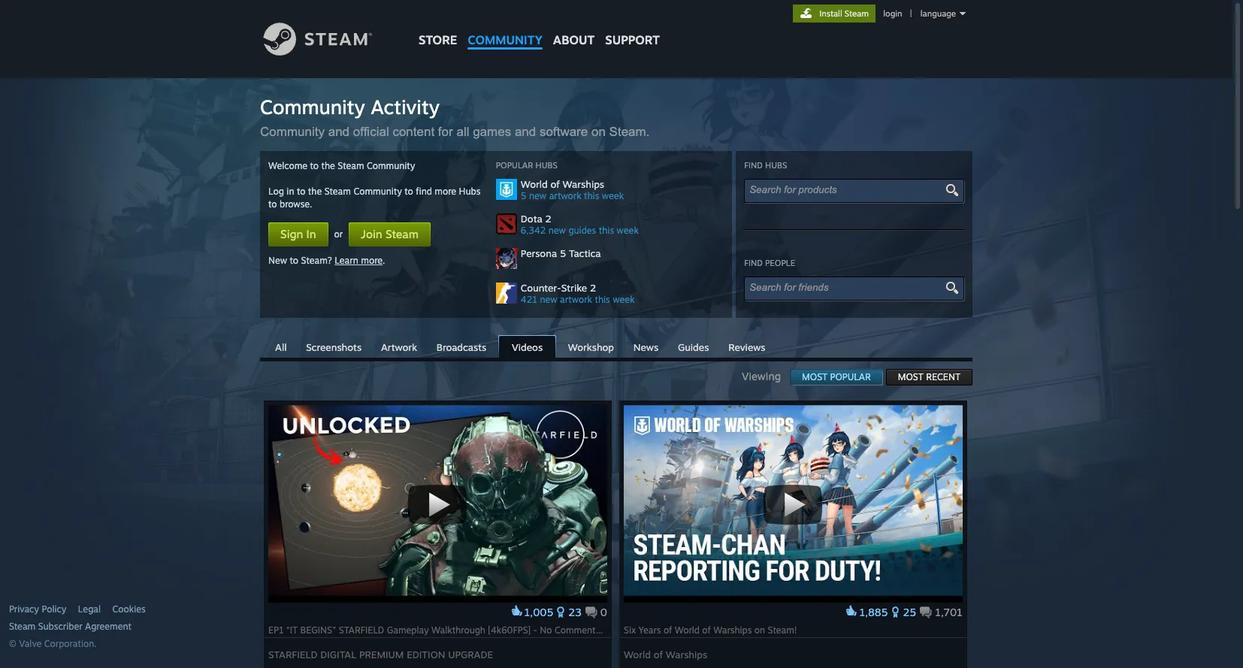 Task type: locate. For each thing, give the bounding box(es) containing it.
1 vertical spatial warships
[[714, 625, 752, 636]]

1 horizontal spatial 5
[[560, 247, 566, 259]]

[4k60fps]
[[488, 625, 531, 636]]

browse.
[[280, 199, 312, 210]]

1 horizontal spatial most
[[898, 371, 924, 383]]

artwork for of
[[549, 190, 582, 202]]

week inside the world of warships 5 new artwork this week
[[602, 190, 624, 202]]

0 horizontal spatial hubs
[[459, 186, 481, 197]]

screenshots link
[[299, 336, 369, 357]]

week inside dota 2 6,342 new guides this week
[[617, 225, 639, 236]]

5 left tactica
[[560, 247, 566, 259]]

hubs up the world of warships 5 new artwork this week
[[536, 160, 558, 171]]

cookies
[[112, 604, 146, 615]]

artwork down tactica
[[560, 294, 593, 305]]

persona 5 tactica
[[521, 247, 601, 259]]

2 inside counter-strike 2 421 new artwork this week
[[590, 282, 596, 294]]

to
[[310, 160, 319, 171], [297, 186, 306, 197], [405, 186, 413, 197], [268, 199, 277, 210], [290, 255, 299, 266]]

artwork
[[381, 341, 417, 353]]

1 vertical spatial 2
[[590, 282, 596, 294]]

begins"
[[300, 625, 336, 636]]

warships up dota 2 6,342 new guides this week
[[563, 178, 605, 190]]

new up persona 5 tactica
[[549, 225, 566, 236]]

None image field
[[944, 183, 961, 197], [944, 281, 961, 295], [944, 183, 961, 197], [944, 281, 961, 295]]

community up official
[[260, 95, 365, 119]]

week down persona 5 tactica link
[[613, 294, 635, 305]]

0 horizontal spatial 2
[[546, 213, 552, 225]]

1 vertical spatial world of warships link
[[624, 644, 708, 661]]

support
[[606, 32, 660, 47]]

starfield digital premium edition upgrade link
[[268, 644, 493, 661]]

new inside counter-strike 2 421 new artwork this week
[[540, 294, 558, 305]]

guides
[[678, 341, 709, 353]]

1 vertical spatial hubs
[[459, 186, 481, 197]]

1 vertical spatial starfield
[[268, 649, 318, 661]]

hubs
[[766, 160, 788, 171]]

world down popular hubs
[[521, 178, 548, 190]]

week up persona 5 tactica link
[[617, 225, 639, 236]]

0 horizontal spatial 5
[[521, 190, 527, 202]]

2 right strike
[[590, 282, 596, 294]]

this
[[584, 190, 600, 202], [599, 225, 614, 236], [595, 294, 610, 305]]

1 vertical spatial this
[[599, 225, 614, 236]]

community
[[468, 32, 543, 47]]

sign in link
[[268, 223, 328, 247]]

learn more link
[[335, 255, 383, 266]]

the
[[321, 160, 335, 171], [308, 186, 322, 197]]

0 vertical spatial world
[[521, 178, 548, 190]]

most
[[802, 371, 828, 383], [898, 371, 924, 383]]

this for warships
[[584, 190, 600, 202]]

week inside counter-strike 2 421 new artwork this week
[[613, 294, 635, 305]]

steam inside install steam link
[[845, 8, 869, 19]]

community link
[[463, 0, 548, 55]]

artwork up dota 2 6,342 new guides this week
[[549, 190, 582, 202]]

hubs
[[536, 160, 558, 171], [459, 186, 481, 197]]

community up welcome
[[260, 125, 325, 139]]

upgrade
[[448, 649, 493, 661]]

world
[[521, 178, 548, 190], [675, 625, 700, 636], [624, 649, 651, 661]]

5 up dota
[[521, 190, 527, 202]]

find left hubs
[[745, 160, 763, 171]]

steam right install
[[845, 8, 869, 19]]

privacy
[[9, 604, 39, 615]]

2 vertical spatial world
[[624, 649, 651, 661]]

warships inside the world of warships 5 new artwork this week
[[563, 178, 605, 190]]

find
[[416, 186, 432, 197]]

world inside the world of warships 5 new artwork this week
[[521, 178, 548, 190]]

1 horizontal spatial more
[[435, 186, 457, 197]]

1 vertical spatial popular
[[831, 371, 871, 383]]

1 vertical spatial artwork
[[560, 294, 593, 305]]

1 find from the top
[[745, 160, 763, 171]]

1 horizontal spatial world
[[624, 649, 651, 661]]

this up dota 2 6,342 new guides this week
[[584, 190, 600, 202]]

reviews
[[729, 341, 766, 353]]

steam down privacy
[[9, 621, 36, 632]]

videos
[[512, 341, 543, 353]]

and right 'games'
[[515, 125, 536, 139]]

0 horizontal spatial world
[[521, 178, 548, 190]]

find people
[[745, 258, 796, 268]]

world for world of warships 5 new artwork this week
[[521, 178, 548, 190]]

0 horizontal spatial more
[[361, 255, 383, 266]]

0 vertical spatial on
[[592, 125, 606, 139]]

popular
[[496, 160, 533, 171], [831, 371, 871, 383]]

world up world of warships
[[675, 625, 700, 636]]

0 vertical spatial hubs
[[536, 160, 558, 171]]

artwork inside counter-strike 2 421 new artwork this week
[[560, 294, 593, 305]]

0 horizontal spatial on
[[592, 125, 606, 139]]

welcome
[[268, 160, 308, 171]]

2 vertical spatial week
[[613, 294, 635, 305]]

week up dota 2 link
[[602, 190, 624, 202]]

new
[[268, 255, 287, 266]]

more right learn on the top of the page
[[361, 255, 383, 266]]

0 horizontal spatial starfield
[[268, 649, 318, 661]]

on inside community activity community and official content for all games and software on steam.
[[592, 125, 606, 139]]

0 vertical spatial starfield
[[339, 625, 384, 636]]

1 vertical spatial the
[[308, 186, 322, 197]]

steam?
[[301, 255, 332, 266]]

content
[[393, 125, 435, 139]]

2 right dota
[[546, 213, 552, 225]]

2 find from the top
[[745, 258, 763, 268]]

0 vertical spatial warships
[[563, 178, 605, 190]]

premium
[[359, 649, 404, 661]]

welcome to the steam community
[[268, 160, 415, 171]]

on left steam!
[[755, 625, 766, 636]]

1 vertical spatial world
[[675, 625, 700, 636]]

2 and from the left
[[515, 125, 536, 139]]

workshop
[[568, 341, 614, 353]]

new up dota
[[529, 190, 547, 202]]

on left steam.
[[592, 125, 606, 139]]

0 vertical spatial this
[[584, 190, 600, 202]]

more right find
[[435, 186, 457, 197]]

broadcasts link
[[429, 336, 494, 357]]

commentary
[[555, 625, 609, 636]]

new right 421
[[540, 294, 558, 305]]

no
[[540, 625, 552, 636]]

1,701
[[936, 606, 963, 619]]

1 vertical spatial find
[[745, 258, 763, 268]]

of down popular hubs
[[551, 178, 560, 190]]

login
[[884, 8, 903, 19]]

0 vertical spatial 2
[[546, 213, 552, 225]]

2 vertical spatial warships
[[666, 649, 708, 661]]

starfield up starfield digital premium edition upgrade link
[[339, 625, 384, 636]]

starfield down "it on the left bottom of the page
[[268, 649, 318, 661]]

2 horizontal spatial world
[[675, 625, 700, 636]]

2 vertical spatial new
[[540, 294, 558, 305]]

this inside counter-strike 2 421 new artwork this week
[[595, 294, 610, 305]]

steam right join
[[386, 227, 419, 241]]

new
[[529, 190, 547, 202], [549, 225, 566, 236], [540, 294, 558, 305]]

most popular
[[802, 371, 871, 383]]

warships left steam!
[[714, 625, 752, 636]]

most left recent
[[898, 371, 924, 383]]

this right the guides
[[599, 225, 614, 236]]

the right welcome
[[321, 160, 335, 171]]

1 horizontal spatial and
[[515, 125, 536, 139]]

0 horizontal spatial most
[[802, 371, 828, 383]]

new for world
[[529, 190, 547, 202]]

warships down six years of world of warships on steam! at the right bottom of the page
[[666, 649, 708, 661]]

1 vertical spatial week
[[617, 225, 639, 236]]

about
[[553, 32, 595, 47]]

community
[[260, 95, 365, 119], [260, 125, 325, 139], [367, 160, 415, 171], [354, 186, 402, 197]]

0 vertical spatial artwork
[[549, 190, 582, 202]]

0 vertical spatial 5
[[521, 190, 527, 202]]

0 horizontal spatial popular
[[496, 160, 533, 171]]

world of warships link up dota 2 link
[[521, 178, 724, 190]]

this inside the world of warships 5 new artwork this week
[[584, 190, 600, 202]]

1 horizontal spatial starfield
[[339, 625, 384, 636]]

world inside "link"
[[624, 649, 651, 661]]

screenshots
[[306, 341, 362, 353]]

world of warships link
[[521, 178, 724, 190], [624, 644, 708, 661]]

2 vertical spatial this
[[595, 294, 610, 305]]

1,885
[[860, 606, 888, 619]]

new inside the world of warships 5 new artwork this week
[[529, 190, 547, 202]]

0 vertical spatial world of warships link
[[521, 178, 724, 190]]

to left find
[[405, 186, 413, 197]]

"it
[[287, 625, 298, 636]]

steam
[[845, 8, 869, 19], [338, 160, 364, 171], [325, 186, 351, 197], [386, 227, 419, 241], [9, 621, 36, 632]]

0 vertical spatial popular
[[496, 160, 533, 171]]

popular inside most popular link
[[831, 371, 871, 383]]

and left official
[[328, 125, 350, 139]]

0 horizontal spatial and
[[328, 125, 350, 139]]

policy
[[42, 604, 66, 615]]

world of warships link down years
[[624, 644, 708, 661]]

week for warships
[[602, 190, 624, 202]]

most for most popular
[[802, 371, 828, 383]]

1 vertical spatial new
[[549, 225, 566, 236]]

artwork
[[549, 190, 582, 202], [560, 294, 593, 305]]

join steam link
[[349, 223, 431, 247]]

1 horizontal spatial on
[[755, 625, 766, 636]]

find left people at the right of page
[[745, 258, 763, 268]]

community up join
[[354, 186, 402, 197]]

of down years
[[654, 649, 663, 661]]

1 horizontal spatial 2
[[590, 282, 596, 294]]

world down six
[[624, 649, 651, 661]]

warships for world of warships 5 new artwork this week
[[563, 178, 605, 190]]

1 most from the left
[[802, 371, 828, 383]]

new inside dota 2 6,342 new guides this week
[[549, 225, 566, 236]]

to right in
[[297, 186, 306, 197]]

community up log in to the steam community to find more hubs to browse.
[[367, 160, 415, 171]]

hubs right find
[[459, 186, 481, 197]]

None text field
[[750, 184, 947, 196], [750, 282, 947, 293], [750, 184, 947, 196], [750, 282, 947, 293]]

steam for cookies steam subscriber agreement © valve corporation.
[[9, 621, 36, 632]]

this right strike
[[595, 294, 610, 305]]

1 horizontal spatial warships
[[666, 649, 708, 661]]

artwork inside the world of warships 5 new artwork this week
[[549, 190, 582, 202]]

the up browse.
[[308, 186, 322, 197]]

0 vertical spatial more
[[435, 186, 457, 197]]

subscriber
[[38, 621, 82, 632]]

week for 2
[[613, 294, 635, 305]]

0 vertical spatial week
[[602, 190, 624, 202]]

0 vertical spatial find
[[745, 160, 763, 171]]

on
[[592, 125, 606, 139], [755, 625, 766, 636]]

privacy policy link
[[9, 604, 66, 616]]

0 horizontal spatial warships
[[563, 178, 605, 190]]

0
[[601, 606, 608, 619]]

most for most recent
[[898, 371, 924, 383]]

of inside the world of warships 5 new artwork this week
[[551, 178, 560, 190]]

six years of world of warships on steam!
[[624, 625, 800, 636]]

starfield
[[339, 625, 384, 636], [268, 649, 318, 661]]

0 vertical spatial the
[[321, 160, 335, 171]]

steam inside cookies steam subscriber agreement © valve corporation.
[[9, 621, 36, 632]]

1 horizontal spatial popular
[[831, 371, 871, 383]]

2 horizontal spatial warships
[[714, 625, 752, 636]]

1 vertical spatial on
[[755, 625, 766, 636]]

steam inside the join steam "link"
[[386, 227, 419, 241]]

walkthrough
[[432, 625, 486, 636]]

ep1
[[268, 625, 284, 636]]

all
[[457, 125, 470, 139]]

steam down welcome to the steam community
[[325, 186, 351, 197]]

1,005
[[525, 606, 554, 619]]

most right viewing on the right
[[802, 371, 828, 383]]

find for find people
[[745, 258, 763, 268]]

counter-strike 2 421 new artwork this week
[[521, 282, 635, 305]]

persona
[[521, 247, 557, 259]]

0 vertical spatial new
[[529, 190, 547, 202]]

2 most from the left
[[898, 371, 924, 383]]



Task type: describe. For each thing, give the bounding box(es) containing it.
steam!
[[768, 625, 797, 636]]

sign
[[280, 227, 303, 241]]

hubs inside log in to the steam community to find more hubs to browse.
[[459, 186, 481, 197]]

world for world of warships
[[624, 649, 651, 661]]

privacy policy
[[9, 604, 66, 615]]

software
[[540, 125, 588, 139]]

of up world of warships
[[703, 625, 711, 636]]

counter-strike 2 link
[[521, 282, 724, 294]]

popular hubs
[[496, 160, 558, 171]]

games
[[473, 125, 511, 139]]

steam down official
[[338, 160, 364, 171]]

1 vertical spatial 5
[[560, 247, 566, 259]]

dota
[[521, 213, 543, 225]]

tactica
[[569, 247, 601, 259]]

in
[[307, 227, 316, 241]]

install
[[820, 8, 843, 19]]

find hubs
[[745, 160, 788, 171]]

cookies steam subscriber agreement © valve corporation.
[[9, 604, 146, 650]]

corporation.
[[44, 638, 97, 650]]

agreement
[[85, 621, 132, 632]]

the inside log in to the steam community to find more hubs to browse.
[[308, 186, 322, 197]]

25
[[903, 606, 917, 619]]

to right welcome
[[310, 160, 319, 171]]

of right years
[[664, 625, 672, 636]]

starfield digital premium edition upgrade
[[268, 649, 493, 661]]

2 inside dota 2 6,342 new guides this week
[[546, 213, 552, 225]]

language
[[921, 8, 956, 19]]

strike
[[562, 282, 587, 294]]

news link
[[626, 336, 666, 357]]

steam inside log in to the steam community to find more hubs to browse.
[[325, 186, 351, 197]]

join
[[361, 227, 382, 241]]

421
[[521, 294, 538, 305]]

to right new
[[290, 255, 299, 266]]

about link
[[548, 0, 600, 51]]

people
[[766, 258, 796, 268]]

counter-
[[521, 282, 562, 294]]

legal link
[[78, 604, 101, 616]]

years
[[639, 625, 661, 636]]

viewing
[[742, 370, 790, 383]]

©
[[9, 638, 16, 650]]

support link
[[600, 0, 665, 51]]

1 horizontal spatial hubs
[[536, 160, 558, 171]]

6,342
[[521, 225, 546, 236]]

sign in
[[280, 227, 316, 241]]

login link
[[881, 8, 906, 19]]

news
[[634, 341, 659, 353]]

videos link
[[498, 335, 557, 359]]

new to steam? learn more .
[[268, 255, 385, 266]]

valve
[[19, 638, 42, 650]]

edition
[[407, 649, 446, 661]]

broadcasts
[[437, 341, 487, 353]]

this for 2
[[595, 294, 610, 305]]

|
[[910, 8, 913, 19]]

recent
[[927, 371, 961, 383]]

dota 2 6,342 new guides this week
[[521, 213, 639, 236]]

warships for world of warships
[[666, 649, 708, 661]]

1 and from the left
[[328, 125, 350, 139]]

-
[[534, 625, 537, 636]]

steam for install steam
[[845, 8, 869, 19]]

digital
[[321, 649, 357, 661]]

six
[[624, 625, 636, 636]]

.
[[383, 255, 385, 266]]

dota 2 link
[[521, 213, 724, 225]]

find for find hubs
[[745, 160, 763, 171]]

new for counter-
[[540, 294, 558, 305]]

world of warships
[[624, 649, 708, 661]]

legal
[[78, 604, 101, 615]]

steam.
[[610, 125, 650, 139]]

community inside log in to the steam community to find more hubs to browse.
[[354, 186, 402, 197]]

artwork for strike
[[560, 294, 593, 305]]

workshop link
[[561, 336, 622, 357]]

store
[[419, 32, 457, 47]]

steam for join steam
[[386, 227, 419, 241]]

cookies link
[[112, 604, 146, 616]]

1 vertical spatial more
[[361, 255, 383, 266]]

more inside log in to the steam community to find more hubs to browse.
[[435, 186, 457, 197]]

guides link
[[671, 336, 717, 357]]

this inside dota 2 6,342 new guides this week
[[599, 225, 614, 236]]

official
[[353, 125, 389, 139]]

activity
[[371, 95, 440, 119]]

join steam
[[361, 227, 419, 241]]

world of warships 5 new artwork this week
[[521, 178, 624, 202]]

most recent link
[[886, 369, 973, 386]]

all link
[[268, 336, 294, 357]]

log
[[268, 186, 284, 197]]

install steam
[[820, 8, 869, 19]]

5 inside the world of warships 5 new artwork this week
[[521, 190, 527, 202]]

steam subscriber agreement link
[[9, 621, 256, 633]]

reviews link
[[721, 336, 773, 357]]

most recent
[[898, 371, 961, 383]]

guides
[[569, 225, 597, 236]]

ep1 "it begins" starfield gameplay walkthrough [4k60fps] - no commentary
[[268, 625, 612, 636]]

store link
[[414, 0, 463, 55]]

community activity community and official content for all games and software on steam.
[[260, 95, 657, 139]]

persona 5 tactica link
[[521, 247, 724, 259]]

log in to the steam community to find more hubs to browse.
[[268, 186, 481, 210]]

to down log
[[268, 199, 277, 210]]

for
[[438, 125, 453, 139]]



Task type: vqa. For each thing, say whether or not it's contained in the screenshot.
browse.
yes



